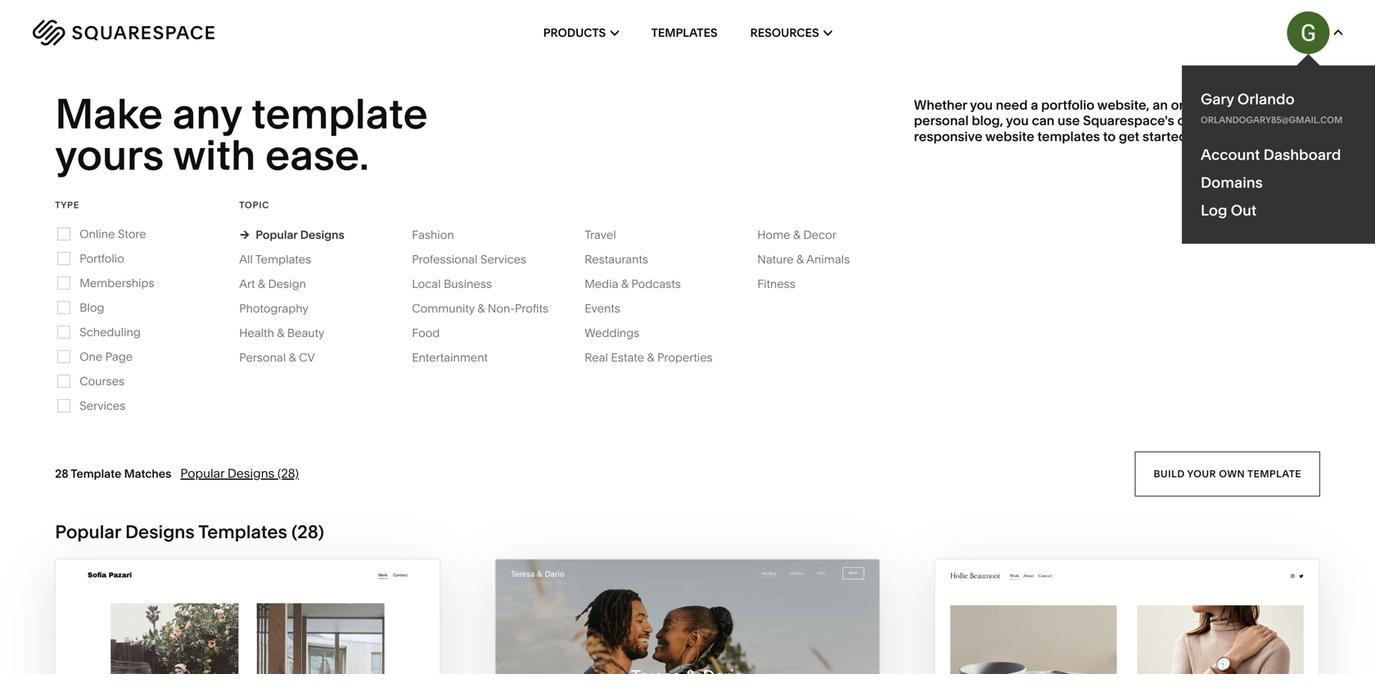 Task type: locate. For each thing, give the bounding box(es) containing it.
build your own template button
[[1135, 452, 1320, 497]]

my
[[1245, 196, 1261, 208]]

community
[[412, 301, 475, 315]]

0 vertical spatial templates
[[651, 26, 718, 40]]

& for beauty
[[277, 326, 284, 340]]

cv
[[299, 351, 315, 365]]

28
[[55, 467, 68, 481], [297, 521, 318, 543]]

popular for popular designs
[[256, 228, 298, 242]]

account dashboard link
[[1201, 146, 1356, 164]]

can
[[1032, 113, 1055, 129]]

real estate & properties link
[[585, 351, 729, 365]]

memberships
[[80, 276, 154, 290]]

personal & cv link
[[239, 351, 331, 365]]

1 vertical spatial designs
[[227, 466, 274, 481]]

design
[[268, 277, 306, 291]]

portfolio
[[80, 252, 124, 265]]

build
[[1154, 468, 1185, 480]]

&
[[793, 228, 801, 242], [797, 252, 804, 266], [258, 277, 265, 291], [621, 277, 629, 291], [477, 301, 485, 315], [277, 326, 284, 340], [289, 351, 296, 365], [647, 351, 655, 365]]

one
[[80, 350, 103, 364]]

& right health
[[277, 326, 284, 340]]

type
[[55, 200, 80, 211]]

28 left 'template'
[[55, 467, 68, 481]]

animals
[[806, 252, 850, 266]]

& right media
[[621, 277, 629, 291]]

real
[[585, 351, 608, 365]]

28 down (28)
[[297, 521, 318, 543]]

& right "nature"
[[797, 252, 804, 266]]

2 vertical spatial designs
[[125, 521, 195, 543]]

0 horizontal spatial a
[[1031, 97, 1038, 113]]

popular up all templates
[[256, 228, 298, 242]]

0 vertical spatial popular
[[256, 228, 298, 242]]

home
[[757, 228, 790, 242]]

properties
[[657, 351, 713, 365]]

designs up the all templates link
[[300, 228, 344, 242]]

use
[[1058, 113, 1080, 129]]

matches
[[124, 467, 171, 481]]

beauty
[[287, 326, 324, 340]]

a
[[1031, 97, 1038, 113], [1267, 97, 1274, 113]]

health & beauty link
[[239, 326, 341, 340]]

& for design
[[258, 277, 265, 291]]

squarespace logo image
[[33, 20, 214, 46]]

0 horizontal spatial template
[[251, 88, 428, 139]]

popular designs templates ( 28 )
[[55, 521, 324, 543]]

get
[[1119, 128, 1140, 144]]

nature
[[757, 252, 794, 266]]

1 vertical spatial template
[[1247, 468, 1301, 480]]

my favorites link
[[1218, 191, 1320, 213]]

you left can
[[1006, 113, 1029, 129]]

0 vertical spatial template
[[251, 88, 428, 139]]

designs for popular designs (28)
[[227, 466, 274, 481]]

template
[[71, 467, 121, 481]]

an
[[1153, 97, 1168, 113]]

fitness
[[757, 277, 796, 291]]

popular for popular designs (28)
[[180, 466, 224, 481]]

2 horizontal spatial popular
[[256, 228, 298, 242]]

popular down 'template'
[[55, 521, 121, 543]]

a right need
[[1031, 97, 1038, 113]]

1 horizontal spatial you
[[1006, 113, 1029, 129]]

weddings link
[[585, 326, 656, 340]]

1 horizontal spatial services
[[480, 252, 526, 266]]

& for decor
[[793, 228, 801, 242]]

designs down matches on the left bottom of page
[[125, 521, 195, 543]]

favorites
[[1263, 196, 1320, 208]]

a right or at the top
[[1267, 97, 1274, 113]]

professional services
[[412, 252, 526, 266]]

fashion link
[[412, 228, 470, 242]]

art & design
[[239, 277, 306, 291]]

services up the business
[[480, 252, 526, 266]]

events link
[[585, 301, 637, 315]]

2 horizontal spatial designs
[[300, 228, 344, 242]]

0 horizontal spatial popular
[[55, 521, 121, 543]]

popular right matches on the left bottom of page
[[180, 466, 224, 481]]

(28)
[[277, 466, 299, 481]]

2 vertical spatial popular
[[55, 521, 121, 543]]

& right art
[[258, 277, 265, 291]]

beaumont image
[[935, 560, 1319, 675]]

log
[[1201, 201, 1228, 219]]

1 vertical spatial 28
[[297, 521, 318, 543]]

resources
[[750, 26, 819, 40]]

fitness link
[[757, 277, 812, 291]]

1 vertical spatial popular
[[180, 466, 224, 481]]

& for non-
[[477, 301, 485, 315]]

nature & animals
[[757, 252, 850, 266]]

template
[[251, 88, 428, 139], [1247, 468, 1301, 480]]

gary orlando orlandogary85@gmail.com
[[1201, 90, 1343, 126]]

you left need
[[970, 97, 993, 113]]

(
[[292, 521, 297, 543]]

1 vertical spatial templates
[[255, 252, 311, 266]]

services down the courses
[[80, 399, 126, 413]]

build your own template
[[1154, 468, 1301, 480]]

you
[[970, 97, 993, 113], [1006, 113, 1029, 129]]

store
[[118, 227, 146, 241]]

personal
[[239, 351, 286, 365]]

website
[[986, 128, 1035, 144]]

business
[[444, 277, 492, 291]]

& left "cv"
[[289, 351, 296, 365]]

professional
[[412, 252, 478, 266]]

own
[[1219, 468, 1245, 480]]

& right home
[[793, 228, 801, 242]]

0 vertical spatial designs
[[300, 228, 344, 242]]

designs left (28)
[[227, 466, 274, 481]]

squarespace's
[[1083, 113, 1174, 129]]

real estate & properties
[[585, 351, 713, 365]]

0 horizontal spatial services
[[80, 399, 126, 413]]

0 vertical spatial 28
[[55, 467, 68, 481]]

dashboard
[[1264, 146, 1341, 164]]

blog,
[[972, 113, 1003, 129]]

designs
[[300, 228, 344, 242], [227, 466, 274, 481], [125, 521, 195, 543]]

my favorites
[[1245, 196, 1320, 208]]

local business
[[412, 277, 492, 291]]

gary
[[1201, 90, 1234, 108]]

1 horizontal spatial popular
[[180, 466, 224, 481]]

fashion
[[412, 228, 454, 242]]

& left non-
[[477, 301, 485, 315]]

services
[[480, 252, 526, 266], [80, 399, 126, 413]]

topic
[[239, 200, 269, 211]]

local
[[412, 277, 441, 291]]

squarespace logo link
[[33, 20, 295, 46]]

one page
[[80, 350, 133, 364]]

log out link
[[1201, 201, 1257, 219]]

1 horizontal spatial designs
[[227, 466, 274, 481]]

1 horizontal spatial a
[[1267, 97, 1274, 113]]

with
[[173, 130, 256, 180]]

designs for popular designs templates ( 28 )
[[125, 521, 195, 543]]

online
[[1171, 97, 1209, 113]]

1 horizontal spatial template
[[1247, 468, 1301, 480]]

0 horizontal spatial designs
[[125, 521, 195, 543]]

podcasts
[[631, 277, 681, 291]]



Task type: describe. For each thing, give the bounding box(es) containing it.
health & beauty
[[239, 326, 324, 340]]

restaurants
[[585, 252, 648, 266]]

all templates link
[[239, 252, 328, 266]]

decor
[[803, 228, 837, 242]]

food
[[412, 326, 440, 340]]

personal & cv
[[239, 351, 315, 365]]

28 template matches
[[55, 467, 171, 481]]

yours
[[55, 130, 164, 180]]

orlando
[[1238, 90, 1295, 108]]

dario image
[[496, 560, 880, 675]]

blog
[[80, 301, 104, 315]]

website,
[[1097, 97, 1150, 113]]

profits
[[515, 301, 549, 315]]

whether
[[914, 97, 967, 113]]

health
[[239, 326, 274, 340]]

designs for popular designs
[[300, 228, 344, 242]]

restaurants link
[[585, 252, 665, 266]]

photography link
[[239, 301, 325, 315]]

all templates
[[239, 252, 311, 266]]

nature & animals link
[[757, 252, 866, 266]]

& for cv
[[289, 351, 296, 365]]

community & non-profits
[[412, 301, 549, 315]]

local business link
[[412, 277, 508, 291]]

orlandogary85@gmail.com
[[1201, 115, 1343, 126]]

templates link
[[651, 0, 718, 65]]

1 vertical spatial services
[[80, 399, 126, 413]]

media & podcasts
[[585, 277, 681, 291]]

pazari image
[[56, 560, 440, 675]]

make
[[55, 88, 163, 139]]

& for podcasts
[[621, 277, 629, 291]]

account
[[1201, 146, 1260, 164]]

online store
[[80, 227, 146, 241]]

products
[[543, 26, 606, 40]]

1 horizontal spatial 28
[[297, 521, 318, 543]]

art & design link
[[239, 277, 323, 291]]

& right estate
[[647, 351, 655, 365]]

2 vertical spatial templates
[[198, 521, 287, 543]]

media
[[585, 277, 618, 291]]

log out
[[1201, 201, 1257, 219]]

1 a from the left
[[1031, 97, 1038, 113]]

domains link
[[1201, 174, 1356, 192]]

template inside button
[[1247, 468, 1301, 480]]

started.
[[1143, 128, 1190, 144]]

online
[[80, 227, 115, 241]]

any
[[173, 88, 242, 139]]

popular designs (28)
[[180, 466, 299, 481]]

ease.
[[265, 130, 369, 180]]

weddings
[[585, 326, 640, 340]]

scheduling
[[80, 325, 141, 339]]

courses
[[80, 374, 124, 388]]

)
[[318, 521, 324, 543]]

entertainment
[[412, 351, 488, 365]]

to
[[1103, 128, 1116, 144]]

pazari element
[[56, 560, 440, 675]]

photography
[[239, 301, 308, 315]]

non-
[[488, 301, 515, 315]]

popular for popular designs templates ( 28 )
[[55, 521, 121, 543]]

beaumont element
[[935, 560, 1319, 675]]

home & decor
[[757, 228, 837, 242]]

personal
[[914, 113, 969, 129]]

need
[[996, 97, 1028, 113]]

out
[[1231, 201, 1257, 219]]

or
[[1251, 97, 1264, 113]]

and
[[1264, 113, 1288, 129]]

travel
[[585, 228, 616, 242]]

template inside make any template yours with ease.
[[251, 88, 428, 139]]

0 vertical spatial services
[[480, 252, 526, 266]]

resources button
[[750, 0, 832, 65]]

community & non-profits link
[[412, 301, 565, 315]]

travel link
[[585, 228, 633, 242]]

templates
[[1038, 128, 1100, 144]]

account dashboard
[[1201, 146, 1341, 164]]

0 horizontal spatial you
[[970, 97, 993, 113]]

page
[[105, 350, 133, 364]]

events
[[585, 301, 620, 315]]

2 a from the left
[[1267, 97, 1274, 113]]

& for animals
[[797, 252, 804, 266]]

estate
[[611, 351, 644, 365]]

entertainment link
[[412, 351, 504, 365]]

your
[[1187, 468, 1216, 480]]

0 horizontal spatial 28
[[55, 467, 68, 481]]

products button
[[543, 0, 619, 65]]

home & decor link
[[757, 228, 853, 242]]

popular designs (28) link
[[180, 466, 299, 481]]

dario element
[[496, 560, 880, 675]]

media & podcasts link
[[585, 277, 697, 291]]

customizable
[[1178, 113, 1261, 129]]



Task type: vqa. For each thing, say whether or not it's contained in the screenshot.
hire on the bottom left
no



